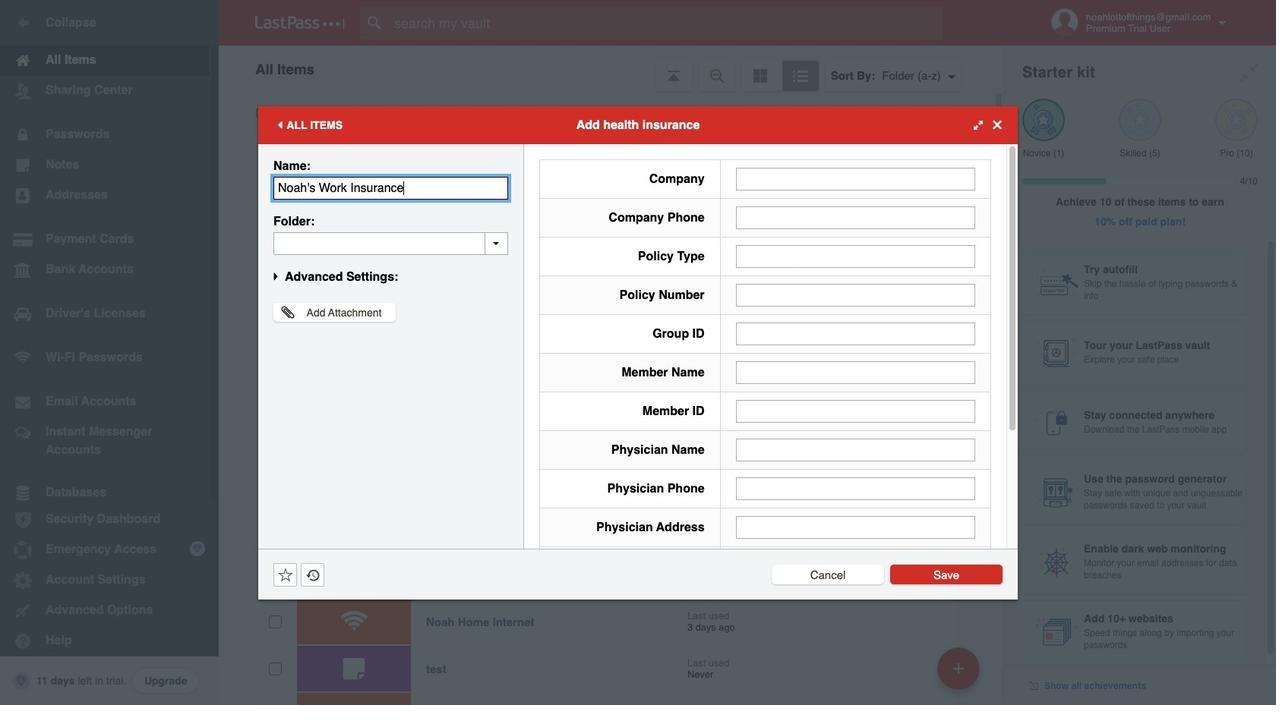 Task type: describe. For each thing, give the bounding box(es) containing it.
main navigation navigation
[[0, 0, 219, 706]]

new item image
[[953, 664, 964, 674]]

new item navigation
[[932, 643, 989, 706]]



Task type: vqa. For each thing, say whether or not it's contained in the screenshot.
'New item' element
no



Task type: locate. For each thing, give the bounding box(es) containing it.
lastpass image
[[255, 16, 345, 30]]

vault options navigation
[[219, 46, 1004, 91]]

None text field
[[273, 177, 508, 199], [736, 206, 975, 229], [273, 232, 508, 255], [736, 245, 975, 268], [736, 361, 975, 384], [736, 439, 975, 461], [273, 177, 508, 199], [736, 206, 975, 229], [273, 232, 508, 255], [736, 245, 975, 268], [736, 361, 975, 384], [736, 439, 975, 461]]

None text field
[[736, 167, 975, 190], [736, 284, 975, 306], [736, 322, 975, 345], [736, 400, 975, 423], [736, 477, 975, 500], [736, 516, 975, 539], [736, 167, 975, 190], [736, 284, 975, 306], [736, 322, 975, 345], [736, 400, 975, 423], [736, 477, 975, 500], [736, 516, 975, 539]]

search my vault text field
[[360, 6, 967, 39]]

dialog
[[258, 106, 1018, 696]]

Search search field
[[360, 6, 967, 39]]



